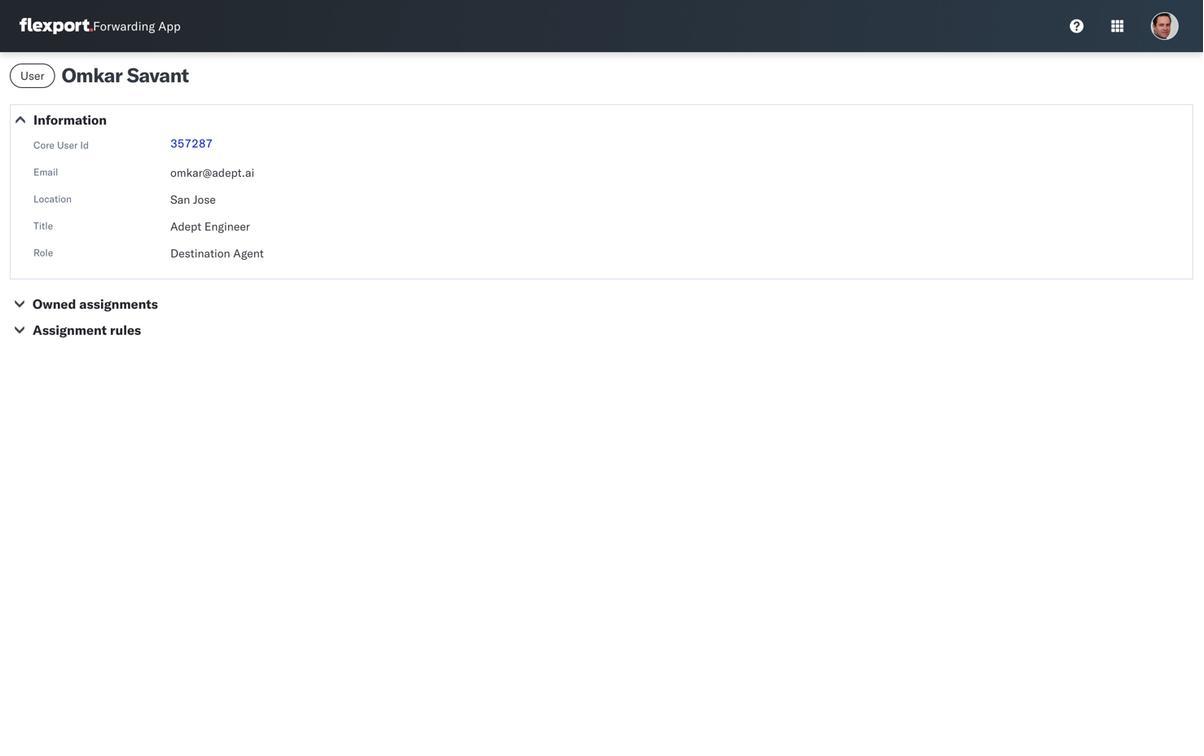 Task type: describe. For each thing, give the bounding box(es) containing it.
destination agent
[[170, 246, 264, 260]]

title
[[33, 220, 53, 232]]

adept engineer
[[170, 219, 250, 234]]

1 horizontal spatial user
[[57, 139, 78, 151]]

email
[[33, 166, 58, 178]]

adept
[[170, 219, 201, 234]]

omkar@adept.ai
[[170, 165, 254, 180]]

assignment
[[33, 322, 107, 338]]

forwarding
[[93, 18, 155, 34]]

omkar
[[62, 63, 122, 87]]

0 horizontal spatial user
[[20, 68, 44, 83]]

assignment rules
[[33, 322, 141, 338]]

forwarding app
[[93, 18, 181, 34]]

app
[[158, 18, 181, 34]]

san
[[170, 192, 190, 207]]

jose
[[193, 192, 216, 207]]

id
[[80, 139, 89, 151]]

owned assignments
[[33, 296, 158, 312]]

357287
[[170, 136, 213, 150]]

san jose
[[170, 192, 216, 207]]

agent
[[233, 246, 264, 260]]

assignments
[[79, 296, 158, 312]]

rules
[[110, 322, 141, 338]]



Task type: vqa. For each thing, say whether or not it's contained in the screenshot.


Task type: locate. For each thing, give the bounding box(es) containing it.
core user id
[[33, 139, 89, 151]]

role
[[33, 247, 53, 259]]

user
[[20, 68, 44, 83], [57, 139, 78, 151]]

user left id
[[57, 139, 78, 151]]

0 vertical spatial user
[[20, 68, 44, 83]]

destination
[[170, 246, 230, 260]]

location
[[33, 193, 72, 205]]

user down flexport. image
[[20, 68, 44, 83]]

core
[[33, 139, 54, 151]]

flexport. image
[[20, 18, 93, 34]]

forwarding app link
[[20, 18, 181, 34]]

omkar savant
[[62, 63, 189, 87]]

engineer
[[204, 219, 250, 234]]

357287 link
[[170, 136, 213, 150]]

savant
[[127, 63, 189, 87]]

information
[[33, 112, 107, 128]]

owned
[[33, 296, 76, 312]]

1 vertical spatial user
[[57, 139, 78, 151]]



